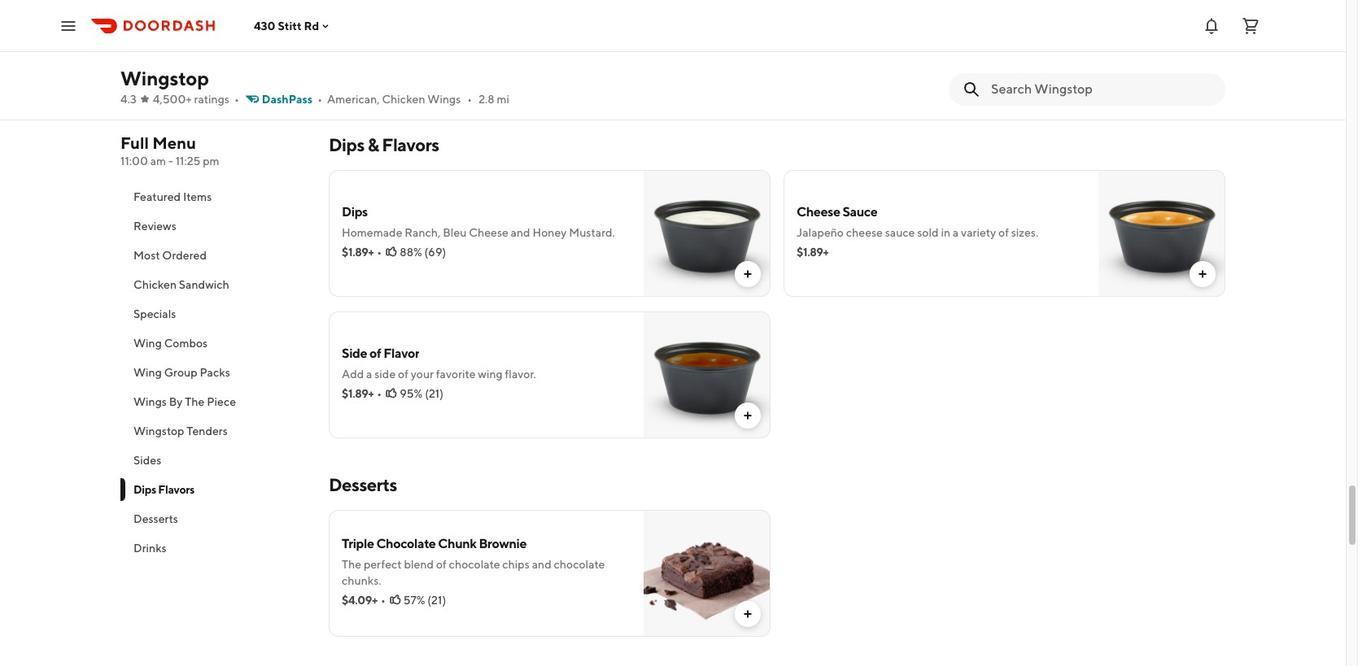 Task type: vqa. For each thing, say whether or not it's contained in the screenshot.
onion,
no



Task type: describe. For each thing, give the bounding box(es) containing it.
blend
[[404, 558, 434, 571]]

$1.89+ for dips
[[342, 246, 374, 259]]

430 stitt rd button
[[254, 19, 332, 32]]

variety
[[961, 226, 996, 239]]

4,500+ ratings •
[[153, 93, 239, 106]]

most ordered
[[133, 249, 207, 262]]

triple
[[342, 536, 374, 552]]

1 horizontal spatial wings
[[428, 93, 461, 106]]

wings by the piece
[[133, 396, 236, 409]]

cheese inside our fresh-cut fries smothered with jalapeño cheese sauce.
[[569, 20, 605, 33]]

with
[[497, 20, 520, 33]]

• right ratings
[[234, 93, 239, 106]]

82%
[[857, 47, 879, 60]]

menu
[[152, 133, 196, 152]]

dips for dips flavors
[[133, 483, 156, 497]]

rd
[[304, 19, 319, 32]]

full
[[120, 133, 149, 152]]

specials button
[[120, 300, 309, 329]]

specials
[[133, 308, 176, 321]]

stitt
[[278, 19, 302, 32]]

by
[[169, 396, 183, 409]]

cheese inside cheese sauce jalapeño cheese sauce sold in a variety of sizes. $1.89+
[[797, 204, 841, 220]]

0 items, open order cart image
[[1241, 16, 1261, 35]]

(69)
[[425, 246, 446, 259]]

featured items button
[[120, 182, 309, 212]]

Item Search search field
[[991, 81, 1213, 98]]

featured items
[[133, 190, 212, 203]]

1 horizontal spatial desserts
[[329, 475, 397, 496]]

wing for wing combos
[[133, 337, 162, 350]]

88%
[[400, 246, 422, 259]]

wingstop for wingstop tenders
[[133, 425, 184, 438]]

drinks
[[133, 542, 167, 555]]

0 vertical spatial chicken
[[382, 93, 425, 106]]

flavor
[[384, 346, 420, 361]]

jalapeño
[[797, 226, 844, 239]]

wing combos
[[133, 337, 208, 350]]

• left 2.8
[[467, 93, 472, 106]]

95%
[[400, 387, 423, 400]]

ranch,
[[405, 226, 441, 239]]

perfect
[[364, 558, 402, 571]]

sauce.
[[342, 36, 374, 49]]

wingstop tenders button
[[120, 417, 309, 446]]

chips
[[502, 558, 530, 571]]

dips for dips homemade ranch, bleu cheese and honey mustard.
[[342, 204, 368, 220]]

smothered
[[439, 20, 495, 33]]

sandwich
[[179, 278, 229, 291]]

• down homemade
[[377, 246, 382, 259]]

brownie
[[479, 536, 527, 552]]

ordered
[[162, 249, 207, 262]]

wing group packs
[[133, 366, 230, 379]]

88% (69)
[[400, 246, 446, 259]]

(21) for chunk
[[428, 594, 446, 607]]

open menu image
[[59, 16, 78, 35]]

wing combos button
[[120, 329, 309, 358]]

chicken sandwich button
[[120, 270, 309, 300]]

dips image
[[644, 170, 771, 297]]

side
[[375, 368, 396, 381]]

$1.89+ for side of flavor
[[342, 387, 374, 400]]

jalapeño
[[522, 20, 566, 33]]

wing
[[478, 368, 503, 381]]

add item to cart image for jalapeño
[[1197, 268, 1210, 281]]

cheese inside dips homemade ranch, bleu cheese and honey mustard.
[[469, 226, 509, 239]]

dips & flavors
[[329, 134, 439, 155]]

• right dashpass
[[318, 93, 322, 106]]

fresh-
[[365, 20, 395, 33]]

most ordered button
[[120, 241, 309, 270]]

full menu 11:00 am - 11:25 pm
[[120, 133, 220, 168]]

sides button
[[120, 446, 309, 475]]

flavor.
[[505, 368, 536, 381]]

(21) for flavor
[[425, 387, 444, 400]]

chocolate
[[376, 536, 436, 552]]

tenders
[[187, 425, 228, 438]]

82% (17)
[[857, 47, 900, 60]]

of inside cheese sauce jalapeño cheese sauce sold in a variety of sizes. $1.89+
[[999, 226, 1009, 239]]

cut
[[395, 20, 412, 33]]

and inside triple chocolate chunk brownie the perfect blend of chocolate chips and chocolate chunks.
[[532, 558, 552, 571]]

the inside triple chocolate chunk brownie the perfect blend of chocolate chips and chocolate chunks.
[[342, 558, 361, 571]]

add
[[342, 368, 364, 381]]

chicken sandwich
[[133, 278, 229, 291]]

1 horizontal spatial flavors
[[382, 134, 439, 155]]

bleu
[[443, 226, 467, 239]]

of right side
[[370, 346, 381, 361]]

american, chicken wings • 2.8 mi
[[327, 93, 510, 106]]

your
[[411, 368, 434, 381]]

cheese sauce image
[[1099, 170, 1226, 297]]

mustard.
[[569, 226, 615, 239]]

cheese fries image
[[644, 0, 771, 98]]



Task type: locate. For each thing, give the bounding box(es) containing it.
of right blend
[[436, 558, 447, 571]]

add item to cart image
[[1197, 69, 1210, 82], [742, 268, 755, 281], [1197, 268, 1210, 281], [742, 409, 755, 422], [742, 608, 755, 621]]

a inside cheese sauce jalapeño cheese sauce sold in a variety of sizes. $1.89+
[[953, 226, 959, 239]]

homemade
[[342, 226, 402, 239]]

wingstop inside button
[[133, 425, 184, 438]]

of
[[999, 226, 1009, 239], [370, 346, 381, 361], [398, 368, 409, 381], [436, 558, 447, 571]]

add item to cart image for flavor
[[742, 409, 755, 422]]

wings by the piece button
[[120, 387, 309, 417]]

1 vertical spatial dips
[[342, 204, 368, 220]]

group
[[164, 366, 197, 379]]

wing down specials
[[133, 337, 162, 350]]

0 vertical spatial cheese
[[797, 204, 841, 220]]

combos
[[164, 337, 208, 350]]

chocolate right chips at the left of page
[[554, 558, 605, 571]]

$1.89+ • down homemade
[[342, 246, 382, 259]]

1 vertical spatial cheese
[[846, 226, 883, 239]]

0 horizontal spatial chocolate
[[449, 558, 500, 571]]

1 vertical spatial cheese
[[469, 226, 509, 239]]

chicken
[[382, 93, 425, 106], [133, 278, 177, 291]]

11:25
[[176, 155, 201, 168]]

a right in
[[953, 226, 959, 239]]

the up 'chunks.'
[[342, 558, 361, 571]]

and right chips at the left of page
[[532, 558, 552, 571]]

sauce
[[843, 204, 878, 220]]

side
[[342, 346, 367, 361]]

wings left by at the left of page
[[133, 396, 167, 409]]

$1.89+ •
[[342, 246, 382, 259], [342, 387, 382, 400]]

desserts inside button
[[133, 513, 178, 526]]

honey
[[533, 226, 567, 239]]

flavors down sides
[[158, 483, 195, 497]]

0 vertical spatial cheese
[[569, 20, 605, 33]]

1 horizontal spatial cheese
[[797, 204, 841, 220]]

$4.09+ •
[[342, 594, 386, 607]]

the right by at the left of page
[[185, 396, 205, 409]]

cheese sauce jalapeño cheese sauce sold in a variety of sizes. $1.89+
[[797, 204, 1039, 259]]

0 vertical spatial wings
[[428, 93, 461, 106]]

&
[[368, 134, 379, 155]]

wingstop
[[120, 67, 209, 90], [133, 425, 184, 438]]

side of flavor add a side of your favorite wing flavor.
[[342, 346, 536, 381]]

1 horizontal spatial chicken
[[382, 93, 425, 106]]

$1.89+ • for of
[[342, 387, 382, 400]]

drinks button
[[120, 534, 309, 563]]

0 vertical spatial the
[[185, 396, 205, 409]]

1 horizontal spatial cheese
[[846, 226, 883, 239]]

sold
[[918, 226, 939, 239]]

cheese up jalapeño
[[797, 204, 841, 220]]

95% (21)
[[400, 387, 444, 400]]

chocolate
[[449, 558, 500, 571], [554, 558, 605, 571]]

of right the side
[[398, 368, 409, 381]]

wingstop for wingstop
[[120, 67, 209, 90]]

2 chocolate from the left
[[554, 558, 605, 571]]

(17)
[[882, 47, 900, 60]]

add item to cart image for ranch,
[[742, 268, 755, 281]]

side of flavor image
[[644, 312, 771, 439]]

the inside button
[[185, 396, 205, 409]]

$1.89+ inside cheese sauce jalapeño cheese sauce sold in a variety of sizes. $1.89+
[[797, 246, 829, 259]]

4,500+
[[153, 93, 192, 106]]

0 horizontal spatial cheese
[[469, 226, 509, 239]]

1 chocolate from the left
[[449, 558, 500, 571]]

1 horizontal spatial chocolate
[[554, 558, 605, 571]]

430
[[254, 19, 276, 32]]

dashpass
[[262, 93, 313, 106]]

cheese down sauce
[[846, 226, 883, 239]]

cheese
[[569, 20, 605, 33], [846, 226, 883, 239]]

1 vertical spatial wing
[[133, 366, 162, 379]]

1 horizontal spatial and
[[532, 558, 552, 571]]

cheese right bleu on the left top of the page
[[469, 226, 509, 239]]

sizes.
[[1012, 226, 1039, 239]]

featured
[[133, 190, 181, 203]]

reviews
[[133, 220, 177, 233]]

wing left group
[[133, 366, 162, 379]]

57%
[[404, 594, 425, 607]]

and left honey
[[511, 226, 530, 239]]

11:00
[[120, 155, 148, 168]]

dips flavors
[[133, 483, 195, 497]]

$1.89+ down homemade
[[342, 246, 374, 259]]

dips down sides
[[133, 483, 156, 497]]

wingstop up 4,500+
[[120, 67, 209, 90]]

1 $1.89+ • from the top
[[342, 246, 382, 259]]

1 vertical spatial $1.89+ •
[[342, 387, 382, 400]]

cheese inside cheese sauce jalapeño cheese sauce sold in a variety of sizes. $1.89+
[[846, 226, 883, 239]]

dips up homemade
[[342, 204, 368, 220]]

of inside triple chocolate chunk brownie the perfect blend of chocolate chips and chocolate chunks.
[[436, 558, 447, 571]]

0 horizontal spatial the
[[185, 396, 205, 409]]

dips for dips & flavors
[[329, 134, 365, 155]]

-
[[168, 155, 173, 168]]

packs
[[200, 366, 230, 379]]

0 horizontal spatial chicken
[[133, 278, 177, 291]]

and
[[511, 226, 530, 239], [532, 558, 552, 571]]

our
[[342, 20, 362, 33]]

0 vertical spatial $1.89+ •
[[342, 246, 382, 259]]

0 vertical spatial wingstop
[[120, 67, 209, 90]]

1 vertical spatial the
[[342, 558, 361, 571]]

2 wing from the top
[[133, 366, 162, 379]]

• down the side
[[377, 387, 382, 400]]

(21) right 57%
[[428, 594, 446, 607]]

chunks.
[[342, 575, 381, 588]]

$1.89+ down jalapeño
[[797, 246, 829, 259]]

wing group packs button
[[120, 358, 309, 387]]

0 horizontal spatial desserts
[[133, 513, 178, 526]]

reviews button
[[120, 212, 309, 241]]

430 stitt rd
[[254, 19, 319, 32]]

wing
[[133, 337, 162, 350], [133, 366, 162, 379]]

notification bell image
[[1202, 16, 1222, 35]]

• right $2.69+
[[835, 47, 839, 60]]

0 vertical spatial desserts
[[329, 475, 397, 496]]

$2.69+ •
[[797, 47, 839, 60]]

wing for wing group packs
[[133, 366, 162, 379]]

piece
[[207, 396, 236, 409]]

chicken inside button
[[133, 278, 177, 291]]

cheese right jalapeño
[[569, 20, 605, 33]]

4.3
[[120, 93, 137, 106]]

mi
[[497, 93, 510, 106]]

1 horizontal spatial a
[[953, 226, 959, 239]]

0 vertical spatial and
[[511, 226, 530, 239]]

2 vertical spatial dips
[[133, 483, 156, 497]]

am
[[150, 155, 166, 168]]

0 vertical spatial (21)
[[425, 387, 444, 400]]

57% (21)
[[404, 594, 446, 607]]

wingstop up sides
[[133, 425, 184, 438]]

0 vertical spatial dips
[[329, 134, 365, 155]]

a left the side
[[366, 368, 372, 381]]

• right $4.09+
[[381, 594, 386, 607]]

$2.69+
[[797, 47, 831, 60]]

0 horizontal spatial wings
[[133, 396, 167, 409]]

fries
[[415, 20, 437, 33]]

$1.89+ down add at the left bottom of page
[[342, 387, 374, 400]]

1 vertical spatial flavors
[[158, 483, 195, 497]]

triple chocolate chunk brownie the perfect blend of chocolate chips and chocolate chunks.
[[342, 536, 605, 588]]

dips inside dips homemade ranch, bleu cheese and honey mustard.
[[342, 204, 368, 220]]

in
[[941, 226, 951, 239]]

cheese
[[797, 204, 841, 220], [469, 226, 509, 239]]

favorite
[[436, 368, 476, 381]]

most
[[133, 249, 160, 262]]

add item to cart image for chunk
[[742, 608, 755, 621]]

pm
[[203, 155, 220, 168]]

1 vertical spatial (21)
[[428, 594, 446, 607]]

1 vertical spatial a
[[366, 368, 372, 381]]

dips left &
[[329, 134, 365, 155]]

flavors right &
[[382, 134, 439, 155]]

0 horizontal spatial a
[[366, 368, 372, 381]]

sauce
[[885, 226, 915, 239]]

chicken up dips & flavors
[[382, 93, 425, 106]]

desserts button
[[120, 505, 309, 534]]

1 vertical spatial wingstop
[[133, 425, 184, 438]]

wings inside wings by the piece button
[[133, 396, 167, 409]]

triple chocolate chunk brownie image
[[644, 510, 771, 637]]

dips homemade ranch, bleu cheese and honey mustard.
[[342, 204, 615, 239]]

chicken up specials
[[133, 278, 177, 291]]

2 $1.89+ • from the top
[[342, 387, 382, 400]]

chocolate down chunk
[[449, 558, 500, 571]]

desserts
[[329, 475, 397, 496], [133, 513, 178, 526]]

ratings
[[194, 93, 229, 106]]

1 vertical spatial and
[[532, 558, 552, 571]]

0 vertical spatial flavors
[[382, 134, 439, 155]]

wingstop tenders
[[133, 425, 228, 438]]

wings
[[428, 93, 461, 106], [133, 396, 167, 409]]

dashpass •
[[262, 93, 322, 106]]

desserts up drinks
[[133, 513, 178, 526]]

$1.89+ • for homemade
[[342, 246, 382, 259]]

1 horizontal spatial the
[[342, 558, 361, 571]]

1 vertical spatial chicken
[[133, 278, 177, 291]]

veggie sticks image
[[1099, 0, 1226, 98]]

items
[[183, 190, 212, 203]]

a inside 'side of flavor add a side of your favorite wing flavor.'
[[366, 368, 372, 381]]

wings left 2.8
[[428, 93, 461, 106]]

desserts up triple on the bottom left of the page
[[329, 475, 397, 496]]

0 horizontal spatial flavors
[[158, 483, 195, 497]]

0 horizontal spatial and
[[511, 226, 530, 239]]

of left "sizes."
[[999, 226, 1009, 239]]

1 wing from the top
[[133, 337, 162, 350]]

our fresh-cut fries smothered with jalapeño cheese sauce.
[[342, 20, 605, 49]]

1 vertical spatial desserts
[[133, 513, 178, 526]]

0 vertical spatial wing
[[133, 337, 162, 350]]

$1.89+
[[342, 246, 374, 259], [797, 246, 829, 259], [342, 387, 374, 400]]

$1.89+ • down add at the left bottom of page
[[342, 387, 382, 400]]

0 vertical spatial a
[[953, 226, 959, 239]]

0 horizontal spatial cheese
[[569, 20, 605, 33]]

1 vertical spatial wings
[[133, 396, 167, 409]]

(21) down your
[[425, 387, 444, 400]]

2.8
[[479, 93, 495, 106]]

and inside dips homemade ranch, bleu cheese and honey mustard.
[[511, 226, 530, 239]]



